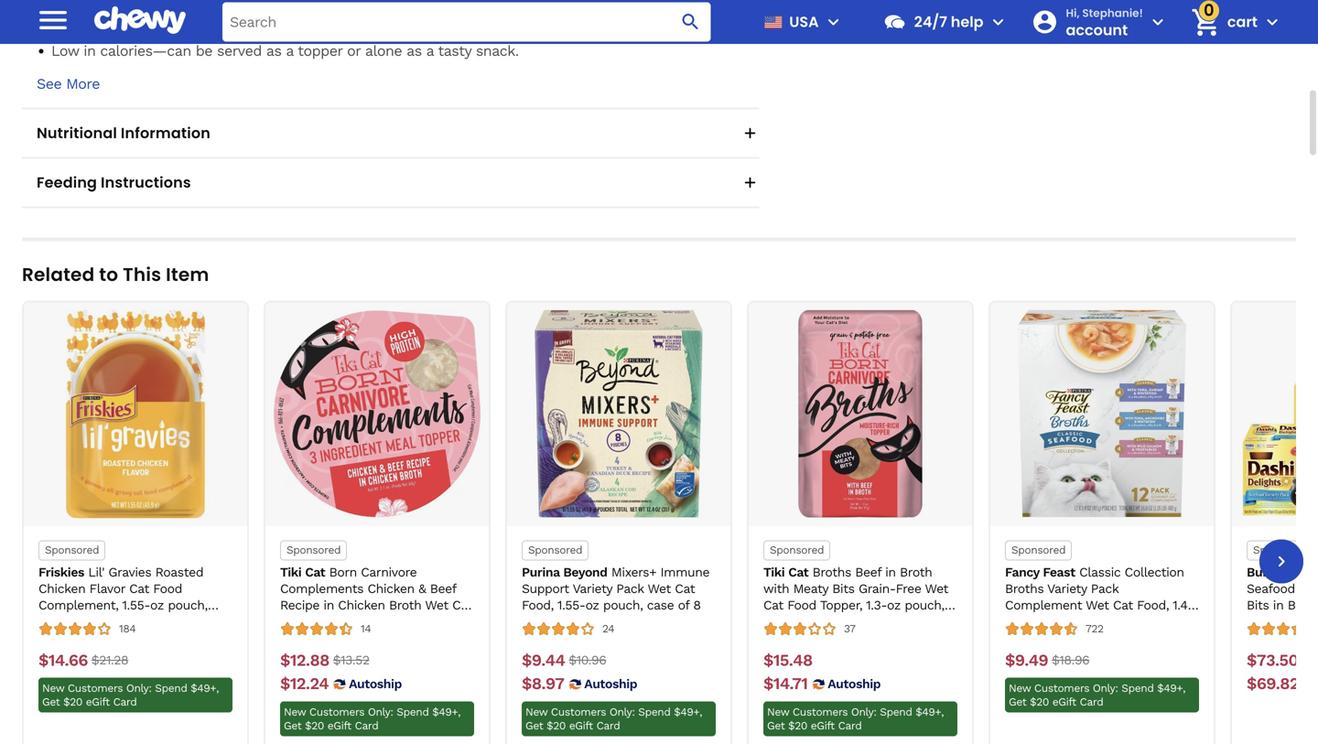 Task type: describe. For each thing, give the bounding box(es) containing it.
get for $14.66
[[42, 696, 60, 709]]

$8.97
[[522, 674, 564, 694]]

nutritional information
[[37, 123, 210, 143]]

case inside the mixers+ immune support variety pack wet cat food, 1.55-oz pouch, case of 8
[[647, 598, 674, 613]]

get down $8.97 text field
[[525, 720, 543, 732]]

of inside broths beef in broth with meaty bits grain-free wet cat food topper, 1.3-oz pouch, case of 12
[[794, 614, 806, 630]]

food inside broths beef in broth with meaty bits grain-free wet cat food topper, 1.3-oz pouch, case of 12
[[787, 598, 816, 613]]

with inside 100% free of sugar, starch, salt, grains, by-products, fillers, artificial flavors and colors. crafted with high-quality proteins. low in calories—can be served as a topper or alone as a tasty snack.
[[105, 24, 135, 41]]

pouch, inside classic collection broths variety pack complement wet cat food, 1.4- oz pouch, case of 12
[[1023, 614, 1063, 630]]

broth inside broths beef in broth with meaty bits grain-free wet cat food topper, 1.3-oz pouch, case of 12
[[900, 565, 932, 580]]

autoship for $12.88
[[349, 677, 402, 692]]

case inside classic collection broths variety pack complement wet cat food, 1.4- oz pouch, case of 12
[[1067, 614, 1094, 630]]

proteins.
[[224, 24, 283, 41]]

born carnivore complements chicken & beef recipe in chicken broth wet cat food topper, 2.1-oz, case of 8
[[280, 565, 472, 630]]

spend for $15.48
[[880, 706, 912, 719]]

this
[[123, 262, 161, 288]]

topper
[[298, 42, 342, 60]]

cat inside broths beef in broth with meaty bits grain-free wet cat food topper, 1.3-oz pouch, case of 12
[[763, 598, 783, 613]]

customers for $14.66
[[68, 682, 123, 695]]

usa button
[[757, 0, 845, 44]]

free
[[896, 581, 921, 597]]

be
[[196, 42, 212, 60]]

crafted
[[51, 24, 101, 41]]

egift for $15.48
[[811, 720, 835, 732]]

$14.66 text field
[[38, 651, 88, 671]]

purina beyond
[[522, 565, 607, 580]]

cart
[[1227, 11, 1258, 32]]

information
[[121, 123, 210, 143]]

$20 down $8.97 text field
[[547, 720, 566, 732]]

and
[[557, 6, 582, 23]]

&
[[418, 581, 426, 597]]

egift down $12.24 text field
[[327, 720, 351, 732]]

1.4-
[[1173, 598, 1194, 613]]

see
[[37, 75, 62, 93]]

oz,
[[378, 614, 395, 630]]

flavor
[[89, 581, 125, 597]]

in inside broths beef in broth with meaty bits grain-free wet cat food topper, 1.3-oz pouch, case of 12
[[885, 565, 896, 580]]

hi,
[[1066, 5, 1080, 20]]

related
[[22, 262, 95, 288]]

spend for $14.66
[[155, 682, 187, 695]]

$20 for $14.66
[[63, 696, 82, 709]]

sponsored for $73.50
[[1253, 544, 1307, 557]]

$15.48
[[763, 651, 813, 670]]

of inside born carnivore complements chicken & beef recipe in chicken broth wet cat food topper, 2.1-oz, case of 8
[[430, 614, 442, 630]]

gravies
[[108, 565, 151, 580]]

beyond
[[563, 565, 607, 580]]

new customers only: spend $49+, get $20 egift card for $15.48
[[767, 706, 944, 732]]

card for $15.48
[[838, 720, 862, 732]]

pouch, inside broths beef in broth with meaty bits grain-free wet cat food topper, 1.3-oz pouch, case of 12
[[905, 598, 945, 613]]

customers for $15.48
[[793, 706, 848, 719]]

$9.44 $10.96
[[522, 651, 606, 670]]

recipe
[[280, 598, 320, 613]]

list containing $14.66
[[22, 301, 1318, 744]]

get for $9.49
[[1009, 696, 1027, 709]]

grain-
[[859, 581, 896, 597]]

items image
[[1189, 6, 1222, 38]]

nutritional
[[37, 123, 117, 143]]

Search text field
[[222, 2, 711, 42]]

3 sponsored from the left
[[528, 544, 582, 557]]

$13.52 text field
[[333, 651, 369, 671]]

sponsored for $15.48
[[770, 544, 824, 557]]

new down $8.97 text field
[[525, 706, 548, 719]]

colors.
[[586, 6, 631, 23]]

$14.66
[[38, 651, 88, 670]]

variety for purina beyond
[[573, 581, 612, 597]]

new customers only: spend $49+, get $20 egift card for $14.66
[[42, 682, 219, 709]]

$21.28
[[91, 653, 128, 668]]

carnivore
[[361, 565, 417, 580]]

$15.48 text field
[[763, 651, 813, 671]]

tiki cat for $12.24
[[280, 565, 325, 580]]

2 sponsored from the left
[[287, 544, 341, 557]]

served
[[217, 42, 262, 60]]

broths inside broths beef in broth with meaty bits grain-free wet cat food topper, 1.3-oz pouch, case of 12
[[813, 565, 851, 580]]

card for $9.49
[[1080, 696, 1103, 709]]

alone
[[365, 42, 402, 60]]

$49+, for $14.66
[[191, 682, 219, 695]]

chicken up 2.1-
[[338, 598, 385, 613]]

37
[[844, 622, 855, 635]]

only: for $14.66
[[126, 682, 152, 695]]

100% free of sugar, starch, salt, grains, by-products, fillers, artificial flavors and colors. crafted with high-quality proteins. low in calories—can be served as a topper or alone as a tasty snack.
[[51, 6, 631, 60]]

usa
[[789, 11, 819, 32]]

collection
[[1125, 565, 1184, 580]]

oz inside broths beef in broth with meaty bits grain-free wet cat food topper, 1.3-oz pouch, case of 12
[[887, 598, 901, 613]]

only: for $15.48
[[851, 706, 877, 719]]

tasty
[[438, 42, 471, 60]]

$20 for $15.48
[[788, 720, 807, 732]]

chicken for &
[[367, 581, 414, 597]]

customers down $8.97 text field
[[551, 706, 606, 719]]

new for $9.49
[[1009, 682, 1031, 695]]

$12.24 text field
[[280, 674, 329, 694]]

bits
[[832, 581, 855, 597]]

item
[[166, 262, 209, 288]]

complements
[[280, 581, 364, 597]]

pouch, inside the mixers+ immune support variety pack wet cat food, 1.55-oz pouch, case of 8
[[603, 598, 643, 613]]

purina
[[522, 565, 560, 580]]

mixers+ immune support variety pack wet cat food, 1.55-oz pouch, case of 8
[[522, 565, 710, 613]]

nutritional information image
[[741, 124, 759, 142]]

$9.44 text field
[[522, 651, 565, 671]]

low
[[51, 42, 79, 60]]

lil' gravies roasted chicken flavor cat food complement, 1.55-oz pouch, case of 16
[[38, 565, 208, 630]]

flavors
[[507, 6, 552, 23]]

1.3-
[[866, 598, 887, 613]]

classic
[[1079, 565, 1121, 580]]

or
[[347, 42, 361, 60]]

$12.88 $13.52
[[280, 651, 369, 670]]

see more
[[37, 75, 100, 93]]

fancy feast
[[1005, 565, 1075, 580]]

pack for classic
[[1091, 581, 1119, 597]]

3 autoship from the left
[[828, 677, 881, 692]]

case inside born carnivore complements chicken & beef recipe in chicken broth wet cat food topper, 2.1-oz, case of 8
[[399, 614, 426, 630]]

artificial
[[449, 6, 503, 23]]

$73.50 $69.82
[[1247, 651, 1299, 694]]

oz inside classic collection broths variety pack complement wet cat food, 1.4- oz pouch, case of 12
[[1005, 614, 1019, 630]]

8 inside the mixers+ immune support variety pack wet cat food, 1.55-oz pouch, case of 8
[[693, 598, 701, 613]]

tiki for $14.71
[[763, 565, 785, 580]]

lil'
[[88, 565, 104, 580]]

$18.96
[[1052, 653, 1090, 668]]

to
[[99, 262, 118, 288]]

wet inside classic collection broths variety pack complement wet cat food, 1.4- oz pouch, case of 12
[[1086, 598, 1109, 613]]

inaba dashi delight seafood flavored variety pack bits in broth cat food topping, 2.5-oz cup, case of 36 image
[[1239, 310, 1318, 519]]

calories—can
[[100, 42, 191, 60]]

100%
[[51, 6, 86, 23]]

sponsored for $14.66
[[45, 544, 99, 557]]

$18.96 text field
[[1052, 651, 1090, 671]]

12 inside broths beef in broth with meaty bits grain-free wet cat food topper, 1.3-oz pouch, case of 12
[[810, 614, 821, 630]]

hi, stephanie! account
[[1066, 5, 1143, 40]]

spend for $9.49
[[1122, 682, 1154, 695]]

pack for mixers+
[[616, 581, 644, 597]]

wet inside the mixers+ immune support variety pack wet cat food, 1.55-oz pouch, case of 8
[[648, 581, 671, 597]]

$14.66 $21.28
[[38, 651, 128, 670]]

$12.24
[[280, 674, 329, 694]]

2 a from the left
[[426, 42, 434, 60]]

high-
[[139, 24, 174, 41]]

24/7 help
[[914, 11, 984, 32]]

free
[[90, 6, 117, 23]]

$9.49
[[1005, 651, 1048, 670]]

24/7 help link
[[876, 0, 984, 44]]



Task type: locate. For each thing, give the bounding box(es) containing it.
in inside born carnivore complements chicken & beef recipe in chicken broth wet cat food topper, 2.1-oz, case of 8
[[323, 598, 334, 613]]

0 horizontal spatial autoship
[[349, 677, 402, 692]]

grains,
[[266, 6, 309, 23]]

$9.49 text field
[[1005, 651, 1048, 671]]

as
[[266, 42, 281, 60], [407, 42, 422, 60]]

a left tasty
[[426, 42, 434, 60]]

oz down beyond in the bottom of the page
[[585, 598, 599, 613]]

case inside the lil' gravies roasted chicken flavor cat food complement, 1.55-oz pouch, case of 16
[[38, 614, 65, 630]]

customers down $12.24 text field
[[309, 706, 365, 719]]

topper, down bits
[[820, 598, 862, 613]]

0 horizontal spatial variety
[[573, 581, 612, 597]]

of inside 100% free of sugar, starch, salt, grains, by-products, fillers, artificial flavors and colors. crafted with high-quality proteins. low in calories—can be served as a topper or alone as a tasty snack.
[[121, 6, 134, 23]]

sponsored up friskies
[[45, 544, 99, 557]]

tiki cat up complements
[[280, 565, 325, 580]]

sponsored up born
[[287, 544, 341, 557]]

of left 16
[[69, 614, 81, 630]]

friskies
[[38, 565, 84, 580]]

sugar,
[[139, 6, 178, 23]]

new
[[42, 682, 64, 695], [1009, 682, 1031, 695], [284, 706, 306, 719], [525, 706, 548, 719], [767, 706, 789, 719]]

12 down 'meaty'
[[810, 614, 821, 630]]

cat inside the lil' gravies roasted chicken flavor cat food complement, 1.55-oz pouch, case of 16
[[129, 581, 149, 597]]

1 horizontal spatial tiki cat
[[763, 565, 809, 580]]

pack inside classic collection broths variety pack complement wet cat food, 1.4- oz pouch, case of 12
[[1091, 581, 1119, 597]]

get down $14.66 text field on the left bottom of the page
[[42, 696, 60, 709]]

$69.82 text field
[[1247, 674, 1299, 694]]

of down classic
[[1098, 614, 1109, 630]]

variety
[[573, 581, 612, 597], [1047, 581, 1087, 597]]

of
[[121, 6, 134, 23], [678, 598, 689, 613], [69, 614, 81, 630], [430, 614, 442, 630], [794, 614, 806, 630], [1098, 614, 1109, 630]]

starch,
[[182, 6, 228, 23]]

stephanie!
[[1082, 5, 1143, 20]]

classic collection broths variety pack complement wet cat food, 1.4- oz pouch, case of 12
[[1005, 565, 1194, 630]]

1 horizontal spatial 12
[[1113, 614, 1124, 630]]

chicken down carnivore
[[367, 581, 414, 597]]

184
[[119, 622, 136, 635]]

get
[[42, 696, 60, 709], [1009, 696, 1027, 709], [284, 720, 302, 732], [525, 720, 543, 732], [767, 720, 785, 732]]

get down the $9.49 text box
[[1009, 696, 1027, 709]]

2 tiki cat from the left
[[763, 565, 809, 580]]

egift down $10.96 text box
[[569, 720, 593, 732]]

16
[[85, 614, 97, 630]]

1 variety from the left
[[573, 581, 612, 597]]

0 horizontal spatial 8
[[446, 614, 453, 630]]

immune
[[660, 565, 710, 580]]

1 horizontal spatial topper,
[[820, 598, 862, 613]]

food, inside classic collection broths variety pack complement wet cat food, 1.4- oz pouch, case of 12
[[1137, 598, 1169, 613]]

cat
[[305, 565, 325, 580], [788, 565, 809, 580], [129, 581, 149, 597], [675, 581, 695, 597], [452, 598, 472, 613], [763, 598, 783, 613], [1113, 598, 1133, 613]]

broths beef in broth with meaty bits grain-free wet cat food topper, 1.3-oz pouch, case of 12
[[763, 565, 948, 630]]

salt,
[[233, 6, 261, 23]]

1 tiki from the left
[[280, 565, 301, 580]]

pack down classic
[[1091, 581, 1119, 597]]

sponsored up the purina beyond
[[528, 544, 582, 557]]

in up grain-
[[885, 565, 896, 580]]

cat inside born carnivore complements chicken & beef recipe in chicken broth wet cat food topper, 2.1-oz, case of 8
[[452, 598, 472, 613]]

feeding
[[37, 172, 97, 193]]

topper,
[[820, 598, 862, 613], [313, 614, 355, 630]]

broth down '&'
[[389, 598, 421, 613]]

variety down feast
[[1047, 581, 1087, 597]]

in down complements
[[323, 598, 334, 613]]

chicken down friskies
[[38, 581, 85, 597]]

2 1.55- from the left
[[558, 598, 585, 613]]

1 horizontal spatial as
[[407, 42, 422, 60]]

wet
[[648, 581, 671, 597], [925, 581, 948, 597], [425, 598, 448, 613], [1086, 598, 1109, 613]]

topper, inside broths beef in broth with meaty bits grain-free wet cat food topper, 1.3-oz pouch, case of 12
[[820, 598, 862, 613]]

food, down support
[[522, 598, 554, 613]]

new down $14.66 text field on the left bottom of the page
[[42, 682, 64, 695]]

wet down '&'
[[425, 598, 448, 613]]

of down the immune
[[678, 598, 689, 613]]

6 sponsored from the left
[[1253, 544, 1307, 557]]

oz inside the lil' gravies roasted chicken flavor cat food complement, 1.55-oz pouch, case of 16
[[150, 598, 164, 613]]

0 horizontal spatial 1.55-
[[122, 598, 150, 613]]

1 vertical spatial in
[[885, 565, 896, 580]]

1 autoship from the left
[[349, 677, 402, 692]]

fillers,
[[404, 6, 445, 23]]

new customers only: spend $49+, get $20 egift card down '$14.71' text box
[[767, 706, 944, 732]]

as down proteins.
[[266, 42, 281, 60]]

sponsored for $9.49
[[1012, 544, 1066, 557]]

broths up bits
[[813, 565, 851, 580]]

2 horizontal spatial in
[[885, 565, 896, 580]]

wet inside born carnivore complements chicken & beef recipe in chicken broth wet cat food topper, 2.1-oz, case of 8
[[425, 598, 448, 613]]

0 horizontal spatial in
[[84, 42, 96, 60]]

egift for $9.49
[[1052, 696, 1076, 709]]

0 vertical spatial 8
[[693, 598, 701, 613]]

1 horizontal spatial food,
[[1137, 598, 1169, 613]]

1 horizontal spatial broths
[[1005, 581, 1044, 597]]

new customers only: spend $49+, get $20 egift card down $10.96 text box
[[525, 706, 702, 732]]

0 horizontal spatial topper,
[[313, 614, 355, 630]]

account menu image
[[1147, 11, 1169, 33]]

by-
[[313, 6, 336, 23]]

$10.96
[[569, 653, 606, 668]]

new for $14.66
[[42, 682, 64, 695]]

beef inside broths beef in broth with meaty bits grain-free wet cat food topper, 1.3-oz pouch, case of 12
[[855, 565, 881, 580]]

0 vertical spatial topper,
[[820, 598, 862, 613]]

1 horizontal spatial with
[[763, 581, 789, 597]]

0 horizontal spatial broth
[[389, 598, 421, 613]]

2 vertical spatial food
[[280, 614, 309, 630]]

$20 down $14.66 text field on the left bottom of the page
[[63, 696, 82, 709]]

submit search image
[[680, 11, 702, 33]]

1 tiki cat from the left
[[280, 565, 325, 580]]

beef right '&'
[[430, 581, 456, 597]]

topper, inside born carnivore complements chicken & beef recipe in chicken broth wet cat food topper, 2.1-oz, case of 8
[[313, 614, 355, 630]]

feast
[[1043, 565, 1075, 580]]

8
[[693, 598, 701, 613], [446, 614, 453, 630]]

2 horizontal spatial food
[[787, 598, 816, 613]]

bundle:
[[1247, 565, 1292, 580]]

get down '$14.71' text box
[[767, 720, 785, 732]]

wet inside broths beef in broth with meaty bits grain-free wet cat food topper, 1.3-oz pouch, case of 12
[[925, 581, 948, 597]]

$20 down $12.24 text field
[[305, 720, 324, 732]]

$49+,
[[191, 682, 219, 695], [1157, 682, 1186, 695], [432, 706, 461, 719], [674, 706, 702, 719], [916, 706, 944, 719]]

oz down roasted
[[150, 598, 164, 613]]

cart menu image
[[1261, 11, 1283, 33]]

12 inside classic collection broths variety pack complement wet cat food, 1.4- oz pouch, case of 12
[[1113, 614, 1124, 630]]

as right alone on the left top of the page
[[407, 42, 422, 60]]

egift down $18.96 text field
[[1052, 696, 1076, 709]]

1 horizontal spatial 8
[[693, 598, 701, 613]]

1.55- for complement,
[[122, 598, 150, 613]]

1 horizontal spatial beef
[[855, 565, 881, 580]]

broths inside classic collection broths variety pack complement wet cat food, 1.4- oz pouch, case of 12
[[1005, 581, 1044, 597]]

cat inside classic collection broths variety pack complement wet cat food, 1.4- oz pouch, case of 12
[[1113, 598, 1133, 613]]

$21.28 text field
[[91, 651, 128, 671]]

$69.82
[[1247, 674, 1299, 694]]

born
[[329, 565, 357, 580]]

2 variety from the left
[[1047, 581, 1087, 597]]

14
[[361, 622, 371, 635]]

wet up 722
[[1086, 598, 1109, 613]]

1 vertical spatial 8
[[446, 614, 453, 630]]

1 vertical spatial with
[[763, 581, 789, 597]]

mixers+
[[611, 565, 656, 580]]

egift down $21.28 text box at left bottom
[[86, 696, 110, 709]]

variety for fancy feast
[[1047, 581, 1087, 597]]

1.55- down support
[[558, 598, 585, 613]]

0 horizontal spatial broths
[[813, 565, 851, 580]]

new customers only: spend $49+, get $20 egift card for $9.49
[[1009, 682, 1186, 709]]

0 vertical spatial in
[[84, 42, 96, 60]]

of inside classic collection broths variety pack complement wet cat food, 1.4- oz pouch, case of 12
[[1098, 614, 1109, 630]]

1 horizontal spatial 1.55-
[[558, 598, 585, 613]]

$20
[[63, 696, 82, 709], [1030, 696, 1049, 709], [305, 720, 324, 732], [547, 720, 566, 732], [788, 720, 807, 732]]

tiki up $15.48
[[763, 565, 785, 580]]

tiki cat broths beef in broth with meaty bits grain-free wet cat food topper, 1.3-oz pouch, case of 12 image
[[756, 310, 965, 519]]

1 vertical spatial broth
[[389, 598, 421, 613]]

case down complement,
[[38, 614, 65, 630]]

of inside the mixers+ immune support variety pack wet cat food, 1.55-oz pouch, case of 8
[[678, 598, 689, 613]]

feeding instructions image
[[741, 174, 759, 192]]

new customers only: spend $49+, get $20 egift card down $21.28 text box at left bottom
[[42, 682, 219, 709]]

with down free
[[105, 24, 135, 41]]

1 vertical spatial topper,
[[313, 614, 355, 630]]

variety inside the mixers+ immune support variety pack wet cat food, 1.55-oz pouch, case of 8
[[573, 581, 612, 597]]

sponsored up 'meaty'
[[770, 544, 824, 557]]

$12.88 text field
[[280, 651, 329, 671]]

2 12 from the left
[[1113, 614, 1124, 630]]

autoship down $10.96 text box
[[584, 677, 637, 692]]

0 vertical spatial broth
[[900, 565, 932, 580]]

0 horizontal spatial food,
[[522, 598, 554, 613]]

$9.44
[[522, 651, 565, 670]]

tiki up recipe
[[280, 565, 301, 580]]

2 tiki from the left
[[763, 565, 785, 580]]

spend
[[155, 682, 187, 695], [1122, 682, 1154, 695], [397, 706, 429, 719], [638, 706, 671, 719], [880, 706, 912, 719]]

meaty
[[793, 581, 828, 597]]

1 sponsored from the left
[[45, 544, 99, 557]]

friskies lil' gravies roasted chicken flavor cat food complement, 1.55-oz pouch, case of 16 image
[[31, 310, 240, 519]]

tiki
[[280, 565, 301, 580], [763, 565, 785, 580]]

2 as from the left
[[407, 42, 422, 60]]

wet right free
[[925, 581, 948, 597]]

food inside born carnivore complements chicken & beef recipe in chicken broth wet cat food topper, 2.1-oz, case of 8
[[280, 614, 309, 630]]

tiki for $12.24
[[280, 565, 301, 580]]

help menu image
[[987, 11, 1009, 33]]

new down $12.24 text field
[[284, 706, 306, 719]]

$73.50 text field
[[1247, 651, 1298, 671]]

food, inside the mixers+ immune support variety pack wet cat food, 1.55-oz pouch, case of 8
[[522, 598, 554, 613]]

pouch, down roasted
[[168, 598, 208, 613]]

$13.52
[[333, 653, 369, 668]]

2.1-
[[359, 614, 379, 630]]

new customers only: spend $49+, get $20 egift card down "$13.52" text field
[[284, 706, 461, 732]]

1 horizontal spatial food
[[280, 614, 309, 630]]

related to this item
[[22, 262, 209, 288]]

list
[[22, 301, 1318, 744]]

24/7
[[914, 11, 947, 32]]

autoship down "$13.52" text field
[[349, 677, 402, 692]]

$49+, for $9.49
[[1157, 682, 1186, 695]]

0 horizontal spatial 12
[[810, 614, 821, 630]]

get for $15.48
[[767, 720, 785, 732]]

of right oz,
[[430, 614, 442, 630]]

sponsored up the bundle:
[[1253, 544, 1307, 557]]

1 horizontal spatial tiki
[[763, 565, 785, 580]]

in down crafted
[[84, 42, 96, 60]]

customers down '$14.71' text box
[[793, 706, 848, 719]]

2 horizontal spatial autoship
[[828, 677, 881, 692]]

1 a from the left
[[286, 42, 293, 60]]

Product search field
[[222, 2, 711, 42]]

of inside the lil' gravies roasted chicken flavor cat food complement, 1.55-oz pouch, case of 16
[[69, 614, 81, 630]]

a left "topper" in the top of the page
[[286, 42, 293, 60]]

fancy feast classic collection broths variety pack complement wet cat food, 1.4-oz pouch, case of 12 image
[[998, 310, 1206, 519]]

case up $18.96
[[1067, 614, 1094, 630]]

oz down free
[[887, 598, 901, 613]]

only:
[[126, 682, 152, 695], [1093, 682, 1118, 695], [368, 706, 393, 719], [610, 706, 635, 719], [851, 706, 877, 719]]

1 food, from the left
[[522, 598, 554, 613]]

case inside broths beef in broth with meaty bits grain-free wet cat food topper, 1.3-oz pouch, case of 12
[[763, 614, 790, 630]]

customers for $9.49
[[1034, 682, 1089, 695]]

0 horizontal spatial a
[[286, 42, 293, 60]]

1 12 from the left
[[810, 614, 821, 630]]

food down roasted
[[153, 581, 182, 597]]

1 horizontal spatial in
[[323, 598, 334, 613]]

get down $12.24 text field
[[284, 720, 302, 732]]

8 right oz,
[[446, 614, 453, 630]]

1 pack from the left
[[616, 581, 644, 597]]

egift
[[86, 696, 110, 709], [1052, 696, 1076, 709], [327, 720, 351, 732], [569, 720, 593, 732], [811, 720, 835, 732]]

case down the immune
[[647, 598, 674, 613]]

0 vertical spatial beef
[[855, 565, 881, 580]]

complement,
[[38, 598, 118, 613]]

1.55- up 184
[[122, 598, 150, 613]]

account
[[1066, 19, 1128, 40]]

food down 'meaty'
[[787, 598, 816, 613]]

0 horizontal spatial food
[[153, 581, 182, 597]]

722
[[1086, 622, 1104, 635]]

1.55- inside the mixers+ immune support variety pack wet cat food, 1.55-oz pouch, case of 8
[[558, 598, 585, 613]]

pouch,
[[168, 598, 208, 613], [603, 598, 643, 613], [905, 598, 945, 613], [1023, 614, 1063, 630]]

1 horizontal spatial pack
[[1091, 581, 1119, 597]]

more
[[66, 75, 100, 93]]

2 vertical spatial in
[[323, 598, 334, 613]]

variety inside classic collection broths variety pack complement wet cat food, 1.4- oz pouch, case of 12
[[1047, 581, 1087, 597]]

$73.50
[[1247, 651, 1298, 670]]

with left 'meaty'
[[763, 581, 789, 597]]

in inside 100% free of sugar, starch, salt, grains, by-products, fillers, artificial flavors and colors. crafted with high-quality proteins. low in calories—can be served as a topper or alone as a tasty snack.
[[84, 42, 96, 60]]

4 sponsored from the left
[[770, 544, 824, 557]]

$49+, for $15.48
[[916, 706, 944, 719]]

1.55- for food,
[[558, 598, 585, 613]]

snack.
[[476, 42, 519, 60]]

card for $14.66
[[113, 696, 137, 709]]

broth up free
[[900, 565, 932, 580]]

autoship for $9.44
[[584, 677, 637, 692]]

quality
[[174, 24, 220, 41]]

beef inside born carnivore complements chicken & beef recipe in chicken broth wet cat food topper, 2.1-oz, case of 8
[[430, 581, 456, 597]]

5 sponsored from the left
[[1012, 544, 1066, 557]]

$14.71
[[763, 674, 808, 694]]

roasted
[[155, 565, 203, 580]]

pouch, inside the lil' gravies roasted chicken flavor cat food complement, 1.55-oz pouch, case of 16
[[168, 598, 208, 613]]

autoship
[[349, 677, 402, 692], [584, 677, 637, 692], [828, 677, 881, 692]]

tiki cat up 'meaty'
[[763, 565, 809, 580]]

tiki cat for $14.71
[[763, 565, 809, 580]]

tiki cat born carnivore complements chicken & beef recipe in chicken broth wet cat food topper, 2.1-oz, case of 8 image
[[273, 310, 481, 519]]

food, left 1.4-
[[1137, 598, 1169, 613]]

support
[[522, 581, 569, 597]]

case right oz,
[[399, 614, 426, 630]]

customers down $14.66 $21.28
[[68, 682, 123, 695]]

0 horizontal spatial beef
[[430, 581, 456, 597]]

chicken for flavor
[[38, 581, 85, 597]]

pack down mixers+ on the left bottom
[[616, 581, 644, 597]]

0 vertical spatial food
[[153, 581, 182, 597]]

1 horizontal spatial broth
[[900, 565, 932, 580]]

topper, left 14
[[313, 614, 355, 630]]

0 horizontal spatial tiki
[[280, 565, 301, 580]]

0 vertical spatial broths
[[813, 565, 851, 580]]

in
[[84, 42, 96, 60], [885, 565, 896, 580], [323, 598, 334, 613]]

pouch, down free
[[905, 598, 945, 613]]

2 autoship from the left
[[584, 677, 637, 692]]

0 horizontal spatial pack
[[616, 581, 644, 597]]

new down '$14.71' text box
[[767, 706, 789, 719]]

$14.71 text field
[[763, 674, 808, 694]]

1 horizontal spatial autoship
[[584, 677, 637, 692]]

wet down mixers+ on the left bottom
[[648, 581, 671, 597]]

complement
[[1005, 598, 1082, 613]]

pouch, down the complement
[[1023, 614, 1063, 630]]

chewy home image
[[94, 0, 186, 41]]

1 horizontal spatial variety
[[1047, 581, 1087, 597]]

broth inside born carnivore complements chicken & beef recipe in chicken broth wet cat food topper, 2.1-oz, case of 8
[[389, 598, 421, 613]]

instructions
[[101, 172, 191, 193]]

case up $15.48
[[763, 614, 790, 630]]

menu image
[[35, 2, 71, 38]]

pouch, up the 24
[[603, 598, 643, 613]]

$10.96 text field
[[569, 651, 606, 671]]

1 as from the left
[[266, 42, 281, 60]]

new for $15.48
[[767, 706, 789, 719]]

1 1.55- from the left
[[122, 598, 150, 613]]

1 vertical spatial beef
[[430, 581, 456, 597]]

products,
[[336, 6, 400, 23]]

cat inside the mixers+ immune support variety pack wet cat food, 1.55-oz pouch, case of 8
[[675, 581, 695, 597]]

beef up grain-
[[855, 565, 881, 580]]

customers
[[68, 682, 123, 695], [1034, 682, 1089, 695], [309, 706, 365, 719], [551, 706, 606, 719], [793, 706, 848, 719]]

with inside broths beef in broth with meaty bits grain-free wet cat food topper, 1.3-oz pouch, case of 12
[[763, 581, 789, 597]]

of right free
[[121, 6, 134, 23]]

pack
[[616, 581, 644, 597], [1091, 581, 1119, 597]]

tiki cat
[[280, 565, 325, 580], [763, 565, 809, 580]]

of down 'meaty'
[[794, 614, 806, 630]]

egift for $14.66
[[86, 696, 110, 709]]

$20 down $9.49 $18.96
[[1030, 696, 1049, 709]]

$20 down '$14.71' text box
[[788, 720, 807, 732]]

sponsored up "fancy feast"
[[1012, 544, 1066, 557]]

1 vertical spatial broths
[[1005, 581, 1044, 597]]

with
[[105, 24, 135, 41], [763, 581, 789, 597]]

pack inside the mixers+ immune support variety pack wet cat food, 1.55-oz pouch, case of 8
[[616, 581, 644, 597]]

sponsored
[[45, 544, 99, 557], [287, 544, 341, 557], [528, 544, 582, 557], [770, 544, 824, 557], [1012, 544, 1066, 557], [1253, 544, 1307, 557]]

8 inside born carnivore complements chicken & beef recipe in chicken broth wet cat food topper, 2.1-oz, case of 8
[[446, 614, 453, 630]]

variety down beyond in the bottom of the page
[[573, 581, 612, 597]]

1.55- inside the lil' gravies roasted chicken flavor cat food complement, 1.55-oz pouch, case of 16
[[122, 598, 150, 613]]

food down recipe
[[280, 614, 309, 630]]

0 horizontal spatial with
[[105, 24, 135, 41]]

0 vertical spatial with
[[105, 24, 135, 41]]

oz inside the mixers+ immune support variety pack wet cat food, 1.55-oz pouch, case of 8
[[585, 598, 599, 613]]

food inside the lil' gravies roasted chicken flavor cat food complement, 1.55-oz pouch, case of 16
[[153, 581, 182, 597]]

purina beyond mixers+ immune support variety pack wet cat food, 1.55-oz pouch, case of 8 image
[[514, 310, 723, 519]]

autoship down 37
[[828, 677, 881, 692]]

2 food, from the left
[[1137, 598, 1169, 613]]

12 right 722
[[1113, 614, 1124, 630]]

only: for $9.49
[[1093, 682, 1118, 695]]

chewy support image
[[883, 10, 907, 34]]

chicken inside the lil' gravies roasted chicken flavor cat food complement, 1.55-oz pouch, case of 16
[[38, 581, 85, 597]]

0 horizontal spatial as
[[266, 42, 281, 60]]

$12.88
[[280, 651, 329, 670]]

$8.97 text field
[[522, 674, 564, 694]]

customers down $18.96 text field
[[1034, 682, 1089, 695]]

24
[[602, 622, 614, 635]]

$9.49 $18.96
[[1005, 651, 1090, 670]]

new customers only: spend $49+, get $20 egift card down $18.96 text field
[[1009, 682, 1186, 709]]

menu image
[[823, 11, 845, 33]]

egift down $15.48 text field
[[811, 720, 835, 732]]

0 horizontal spatial tiki cat
[[280, 565, 325, 580]]

broths down fancy on the right of the page
[[1005, 581, 1044, 597]]

1 horizontal spatial a
[[426, 42, 434, 60]]

oz down the complement
[[1005, 614, 1019, 630]]

$20 for $9.49
[[1030, 696, 1049, 709]]

1 vertical spatial food
[[787, 598, 816, 613]]

8 down the immune
[[693, 598, 701, 613]]

inab
[[1247, 565, 1318, 630]]

2 pack from the left
[[1091, 581, 1119, 597]]



Task type: vqa. For each thing, say whether or not it's contained in the screenshot.
remove image
no



